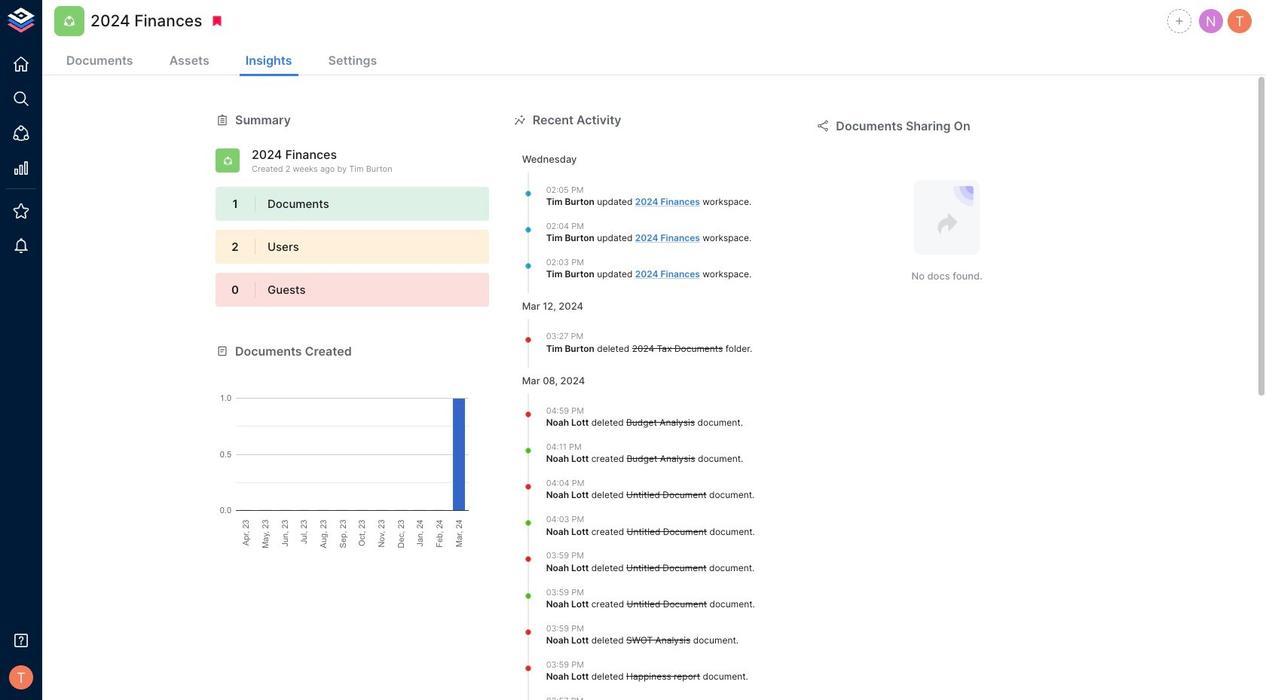 Task type: vqa. For each thing, say whether or not it's contained in the screenshot.
A chart. element
yes



Task type: locate. For each thing, give the bounding box(es) containing it.
a chart. element
[[216, 360, 489, 549]]

remove bookmark image
[[211, 14, 224, 28]]

a chart. image
[[216, 360, 489, 549]]



